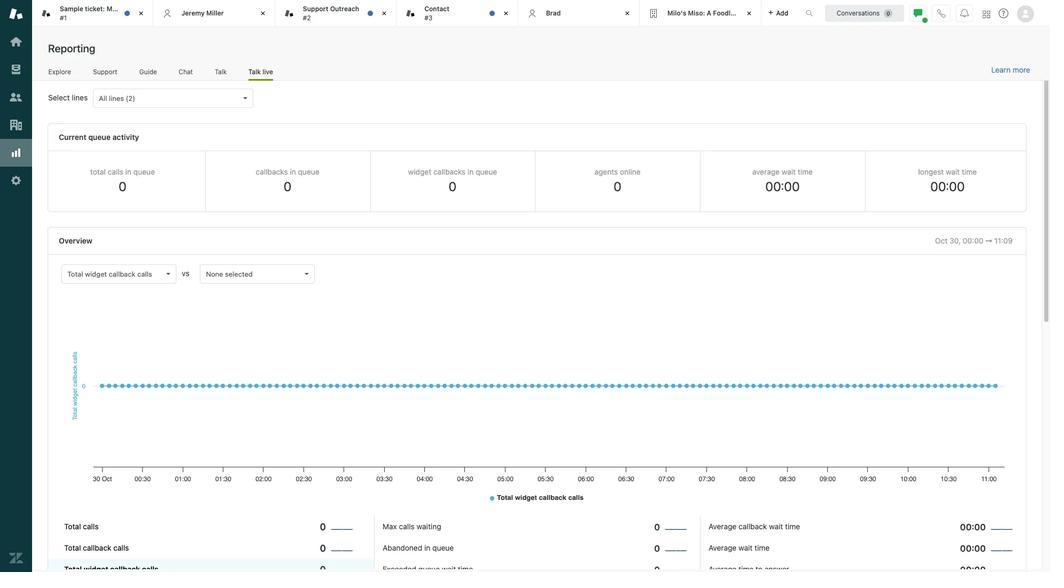 Task type: describe. For each thing, give the bounding box(es) containing it.
conversations button
[[825, 5, 905, 22]]

chat
[[179, 68, 193, 76]]

views image
[[9, 63, 23, 76]]

milo's
[[668, 9, 687, 17]]

sample ticket: meet the ticket #1
[[60, 5, 154, 22]]

outreach
[[330, 5, 359, 13]]

talk for talk live
[[248, 68, 261, 76]]

talk live
[[248, 68, 273, 76]]

the
[[124, 5, 134, 13]]

support link
[[93, 68, 118, 79]]

milo's miso: a foodlez subsidiary tab
[[640, 0, 773, 27]]

support for support outreach #2
[[303, 5, 329, 13]]

add button
[[762, 0, 795, 26]]

reporting
[[48, 42, 95, 55]]

explore link
[[48, 68, 71, 79]]

brad
[[546, 9, 561, 17]]

zendesk image
[[9, 552, 23, 566]]

add
[[777, 9, 789, 17]]

tabs tab list
[[32, 0, 795, 27]]

jeremy miller
[[181, 9, 224, 17]]

reporting image
[[9, 146, 23, 160]]

#2
[[303, 14, 311, 22]]

talk live link
[[248, 68, 273, 81]]

miso:
[[688, 9, 705, 17]]

close image for milo's miso: a foodlez subsidiary
[[744, 8, 755, 19]]

contact
[[425, 5, 450, 13]]

tab containing sample ticket: meet the ticket
[[32, 0, 154, 27]]

zendesk support image
[[9, 7, 23, 21]]

ticket:
[[85, 5, 105, 13]]

talk for talk
[[215, 68, 227, 76]]

tab containing contact
[[397, 0, 518, 27]]



Task type: locate. For each thing, give the bounding box(es) containing it.
talk right chat
[[215, 68, 227, 76]]

1 horizontal spatial close image
[[258, 8, 268, 19]]

support inside support outreach #2
[[303, 5, 329, 13]]

tab
[[32, 0, 154, 27], [275, 0, 397, 27], [397, 0, 518, 27]]

zendesk products image
[[983, 10, 991, 18]]

2 horizontal spatial close image
[[744, 8, 755, 19]]

close image inside brad tab
[[622, 8, 633, 19]]

get started image
[[9, 35, 23, 49]]

organizations image
[[9, 118, 23, 132]]

close image left milo's at the top of page
[[622, 8, 633, 19]]

2 close image from the left
[[622, 8, 633, 19]]

support outreach #2
[[303, 5, 359, 22]]

meet
[[107, 5, 122, 13]]

live
[[263, 68, 273, 76]]

close image inside jeremy miller tab
[[258, 8, 268, 19]]

learn more
[[992, 65, 1031, 74]]

0 vertical spatial support
[[303, 5, 329, 13]]

3 tab from the left
[[397, 0, 518, 27]]

3 close image from the left
[[501, 8, 511, 19]]

jeremy miller tab
[[154, 0, 275, 27]]

close image
[[136, 8, 147, 19], [258, 8, 268, 19], [501, 8, 511, 19]]

3 close image from the left
[[744, 8, 755, 19]]

#3
[[425, 14, 433, 22]]

tab containing support outreach
[[275, 0, 397, 27]]

2 horizontal spatial close image
[[501, 8, 511, 19]]

close image inside milo's miso: a foodlez subsidiary tab
[[744, 8, 755, 19]]

more
[[1013, 65, 1031, 74]]

main element
[[0, 0, 32, 573]]

guide
[[139, 68, 157, 76]]

0 horizontal spatial talk
[[215, 68, 227, 76]]

2 tab from the left
[[275, 0, 397, 27]]

1 tab from the left
[[32, 0, 154, 27]]

close image right outreach
[[379, 8, 390, 19]]

notifications image
[[961, 9, 969, 17]]

guide link
[[139, 68, 157, 79]]

a
[[707, 9, 712, 17]]

milo's miso: a foodlez subsidiary
[[668, 9, 773, 17]]

1 close image from the left
[[379, 8, 390, 19]]

learn
[[992, 65, 1011, 74]]

miller
[[206, 9, 224, 17]]

close image for sample ticket: meet the ticket
[[136, 8, 147, 19]]

subsidiary
[[740, 9, 773, 17]]

support down reporting
[[93, 68, 117, 76]]

contact #3
[[425, 5, 450, 22]]

ticket
[[136, 5, 154, 13]]

close image for brad
[[622, 8, 633, 19]]

1 talk from the left
[[215, 68, 227, 76]]

talk link
[[215, 68, 227, 79]]

1 vertical spatial support
[[93, 68, 117, 76]]

jeremy
[[181, 9, 205, 17]]

support up the #2 on the left of the page
[[303, 5, 329, 13]]

#1
[[60, 14, 67, 22]]

conversations
[[837, 9, 880, 17]]

explore
[[48, 68, 71, 76]]

close image for contact
[[501, 8, 511, 19]]

close image right foodlez
[[744, 8, 755, 19]]

1 horizontal spatial talk
[[248, 68, 261, 76]]

chat link
[[179, 68, 193, 79]]

talk
[[215, 68, 227, 76], [248, 68, 261, 76]]

close image left brad
[[501, 8, 511, 19]]

customers image
[[9, 90, 23, 104]]

get help image
[[999, 9, 1009, 18]]

button displays agent's chat status as online. image
[[914, 9, 923, 17]]

support for support
[[93, 68, 117, 76]]

close image
[[379, 8, 390, 19], [622, 8, 633, 19], [744, 8, 755, 19]]

2 close image from the left
[[258, 8, 268, 19]]

support
[[303, 5, 329, 13], [93, 68, 117, 76]]

1 close image from the left
[[136, 8, 147, 19]]

close image left the #2 on the left of the page
[[258, 8, 268, 19]]

sample
[[60, 5, 83, 13]]

0 horizontal spatial support
[[93, 68, 117, 76]]

1 horizontal spatial support
[[303, 5, 329, 13]]

foodlez
[[713, 9, 738, 17]]

learn more link
[[992, 65, 1031, 75]]

1 horizontal spatial close image
[[622, 8, 633, 19]]

talk left live
[[248, 68, 261, 76]]

0 horizontal spatial close image
[[136, 8, 147, 19]]

close image right the on the top left of page
[[136, 8, 147, 19]]

2 talk from the left
[[248, 68, 261, 76]]

brad tab
[[518, 0, 640, 27]]

0 horizontal spatial close image
[[379, 8, 390, 19]]

admin image
[[9, 174, 23, 188]]



Task type: vqa. For each thing, say whether or not it's contained in the screenshot.
Chat "link"
yes



